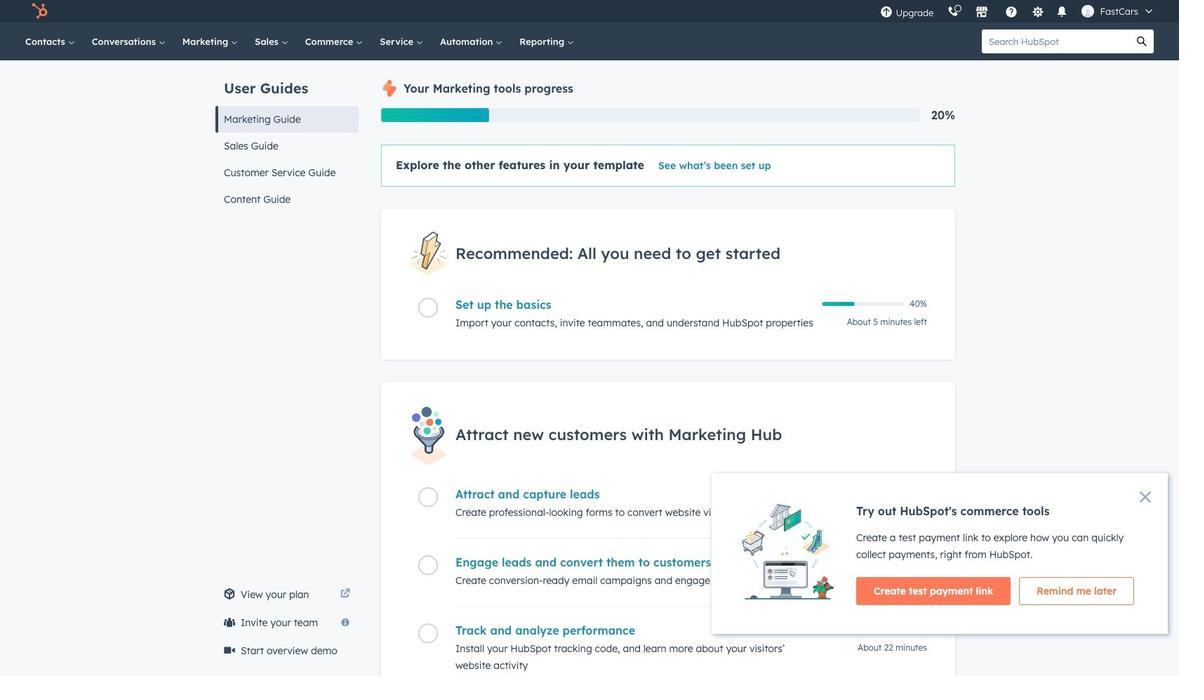 Task type: locate. For each thing, give the bounding box(es) containing it.
2 link opens in a new window image from the top
[[341, 589, 350, 600]]

christina overa image
[[1083, 5, 1095, 18]]

close image
[[1140, 492, 1152, 503]]

user guides element
[[216, 60, 359, 213]]

link opens in a new window image
[[341, 586, 350, 603], [341, 589, 350, 600]]

progress bar
[[381, 108, 489, 122]]

menu
[[874, 0, 1163, 22]]



Task type: vqa. For each thing, say whether or not it's contained in the screenshot.
the Emails to the top
no



Task type: describe. For each thing, give the bounding box(es) containing it.
Search HubSpot search field
[[982, 29, 1131, 53]]

1 link opens in a new window image from the top
[[341, 586, 350, 603]]

marketplaces image
[[976, 6, 989, 19]]

[object object] complete progress bar
[[822, 302, 855, 306]]



